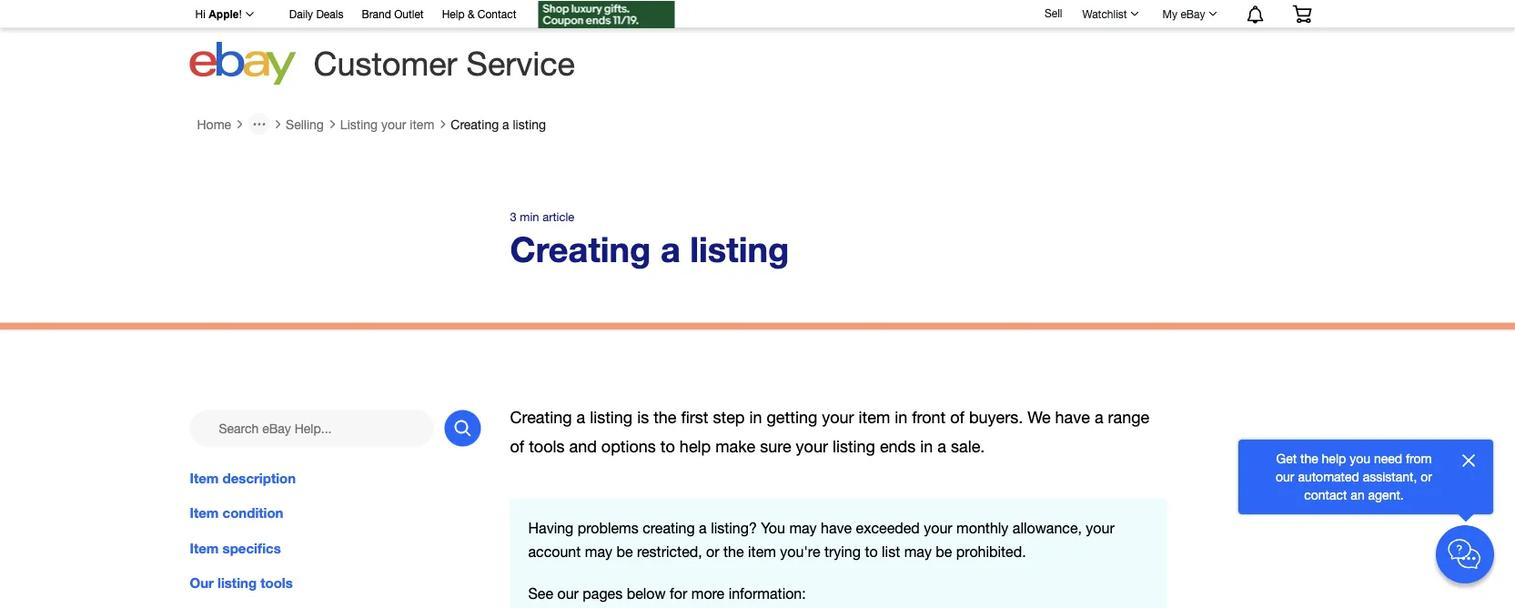 Task type: vqa. For each thing, say whether or not it's contained in the screenshot.
you. within on items just for you.
no



Task type: locate. For each thing, give the bounding box(es) containing it.
0 horizontal spatial our
[[558, 585, 579, 602]]

creating for creating a listing
[[451, 116, 499, 131]]

item up our
[[190, 540, 219, 556]]

0 horizontal spatial have
[[821, 520, 852, 536]]

creating up and
[[510, 408, 572, 427]]

help inside get the help you need from our automated assistant, or contact an agent.
[[1322, 451, 1347, 466]]

sell
[[1045, 6, 1063, 19]]

you
[[1350, 451, 1371, 466]]

and
[[569, 437, 597, 456]]

1 horizontal spatial item
[[748, 543, 776, 560]]

2 item from the top
[[190, 505, 219, 521]]

item up 'item specifics'
[[190, 505, 219, 521]]

our inside get the help you need from our automated assistant, or contact an agent.
[[1276, 469, 1295, 484]]

pages
[[583, 585, 623, 602]]

tools down 'specifics' at the bottom
[[261, 574, 293, 591]]

tools left and
[[529, 437, 565, 456]]

the right get
[[1301, 451, 1319, 466]]

a
[[503, 116, 509, 131], [661, 229, 681, 269], [577, 408, 586, 427], [1095, 408, 1104, 427], [938, 437, 947, 456], [699, 520, 707, 536]]

the down the listing?
[[724, 543, 744, 560]]

2 horizontal spatial in
[[921, 437, 933, 456]]

1 vertical spatial the
[[1301, 451, 1319, 466]]

for
[[670, 585, 688, 602]]

1 horizontal spatial be
[[936, 543, 953, 560]]

home
[[197, 116, 231, 131]]

in
[[750, 408, 762, 427], [895, 408, 908, 427], [921, 437, 933, 456]]

watchlist link
[[1073, 3, 1148, 25]]

1 horizontal spatial tools
[[529, 437, 565, 456]]

item down you
[[748, 543, 776, 560]]

0 horizontal spatial item
[[410, 116, 435, 131]]

item up item condition
[[190, 470, 219, 487]]

your shopping cart image
[[1292, 5, 1313, 23]]

or down from
[[1421, 469, 1433, 484]]

0 vertical spatial the
[[654, 408, 677, 427]]

creating a listing is the first step in getting your item in front of buyers. we have a range of tools and options to help make sure your listing ends in a sale.
[[510, 408, 1150, 456]]

or inside get the help you need from our automated assistant, or contact an agent.
[[1421, 469, 1433, 484]]

our right "see"
[[558, 585, 579, 602]]

is
[[637, 408, 649, 427]]

help & contact
[[442, 8, 517, 20]]

be
[[617, 543, 633, 560], [936, 543, 953, 560]]

be left 'prohibited.'
[[936, 543, 953, 560]]

1 vertical spatial to
[[865, 543, 878, 560]]

may up you're
[[790, 520, 817, 536]]

have inside having problems creating a listing? you may have exceeded your monthly allowance, your account may be restricted, or the item you're trying to list may be prohibited.
[[821, 520, 852, 536]]

have right we
[[1056, 408, 1091, 427]]

daily deals link
[[289, 5, 344, 25]]

range
[[1108, 408, 1150, 427]]

3 item from the top
[[190, 540, 219, 556]]

1 horizontal spatial have
[[1056, 408, 1091, 427]]

2 vertical spatial item
[[748, 543, 776, 560]]

your right getting
[[822, 408, 854, 427]]

help up "automated"
[[1322, 451, 1347, 466]]

deals
[[316, 8, 344, 20]]

your
[[381, 116, 406, 131], [822, 408, 854, 427], [796, 437, 828, 456], [924, 520, 953, 536], [1086, 520, 1115, 536]]

1 horizontal spatial of
[[951, 408, 965, 427]]

getting
[[767, 408, 818, 427]]

in right ends on the bottom of the page
[[921, 437, 933, 456]]

listing
[[513, 116, 546, 131], [690, 229, 789, 269], [590, 408, 633, 427], [833, 437, 876, 456], [218, 574, 257, 591]]

assistant,
[[1363, 469, 1418, 484]]

my ebay
[[1163, 7, 1206, 20]]

home link
[[197, 116, 231, 132]]

2 vertical spatial creating
[[510, 408, 572, 427]]

of left and
[[510, 437, 525, 456]]

the inside having problems creating a listing? you may have exceeded your monthly allowance, your account may be restricted, or the item you're trying to list may be prohibited.
[[724, 543, 744, 560]]

help
[[680, 437, 711, 456], [1322, 451, 1347, 466]]

0 horizontal spatial help
[[680, 437, 711, 456]]

0 vertical spatial to
[[661, 437, 675, 456]]

help inside creating a listing is the first step in getting your item in front of buyers. we have a range of tools and options to help make sure your listing ends in a sale.
[[680, 437, 711, 456]]

0 horizontal spatial the
[[654, 408, 677, 427]]

in left front
[[895, 408, 908, 427]]

item specifics link
[[190, 538, 481, 558]]

brand outlet link
[[362, 5, 424, 25]]

0 vertical spatial our
[[1276, 469, 1295, 484]]

1 horizontal spatial to
[[865, 543, 878, 560]]

may down problems
[[585, 543, 613, 560]]

min
[[520, 210, 539, 224]]

may
[[790, 520, 817, 536], [585, 543, 613, 560], [905, 543, 932, 560]]

1 vertical spatial creating
[[510, 229, 651, 269]]

allowance,
[[1013, 520, 1082, 536]]

1 horizontal spatial our
[[1276, 469, 1295, 484]]

the
[[654, 408, 677, 427], [1301, 451, 1319, 466], [724, 543, 744, 560]]

0 horizontal spatial of
[[510, 437, 525, 456]]

selling
[[286, 116, 324, 131]]

0 horizontal spatial tools
[[261, 574, 293, 591]]

0 horizontal spatial be
[[617, 543, 633, 560]]

of
[[951, 408, 965, 427], [510, 437, 525, 456]]

sell link
[[1037, 6, 1071, 19]]

brand outlet
[[362, 8, 424, 20]]

your right listing
[[381, 116, 406, 131]]

may right list
[[905, 543, 932, 560]]

your inside the listing your item link
[[381, 116, 406, 131]]

our down get
[[1276, 469, 1295, 484]]

item right listing
[[410, 116, 435, 131]]

to inside having problems creating a listing? you may have exceeded your monthly allowance, your account may be restricted, or the item you're trying to list may be prohibited.
[[865, 543, 878, 560]]

1 vertical spatial item
[[859, 408, 891, 427]]

have inside creating a listing is the first step in getting your item in front of buyers. we have a range of tools and options to help make sure your listing ends in a sale.
[[1056, 408, 1091, 427]]

item for item description
[[190, 470, 219, 487]]

2 horizontal spatial item
[[859, 408, 891, 427]]

0 vertical spatial creating
[[451, 116, 499, 131]]

or inside having problems creating a listing? you may have exceeded your monthly allowance, your account may be restricted, or the item you're trying to list may be prohibited.
[[707, 543, 720, 560]]

1 vertical spatial or
[[707, 543, 720, 560]]

creating inside the 3 min article creating a listing
[[510, 229, 651, 269]]

1 item from the top
[[190, 470, 219, 487]]

0 horizontal spatial may
[[585, 543, 613, 560]]

article
[[543, 210, 575, 224]]

item description
[[190, 470, 296, 487]]

to left list
[[865, 543, 878, 560]]

our listing tools
[[190, 574, 293, 591]]

buyers.
[[969, 408, 1023, 427]]

brand
[[362, 8, 391, 20]]

outlet
[[394, 8, 424, 20]]

see our pages below for more information:
[[528, 585, 806, 602]]

2 horizontal spatial the
[[1301, 451, 1319, 466]]

item up ends on the bottom of the page
[[859, 408, 891, 427]]

creating for creating a listing is the first step in getting your item in front of buyers. we have a range of tools and options to help make sure your listing ends in a sale.
[[510, 408, 572, 427]]

creating down 'article'
[[510, 229, 651, 269]]

3
[[510, 210, 517, 224]]

item for item specifics
[[190, 540, 219, 556]]

or down the listing?
[[707, 543, 720, 560]]

a inside having problems creating a listing? you may have exceeded your monthly allowance, your account may be restricted, or the item you're trying to list may be prohibited.
[[699, 520, 707, 536]]

be down problems
[[617, 543, 633, 560]]

a inside creating a listing link
[[503, 116, 509, 131]]

having
[[528, 520, 574, 536]]

the right is
[[654, 408, 677, 427]]

1 vertical spatial of
[[510, 437, 525, 456]]

listing your item
[[340, 116, 435, 131]]

daily deals
[[289, 8, 344, 20]]

you're
[[780, 543, 821, 560]]

apple
[[209, 8, 239, 20]]

item
[[410, 116, 435, 131], [859, 408, 891, 427], [748, 543, 776, 560]]

of right front
[[951, 408, 965, 427]]

1 horizontal spatial or
[[1421, 469, 1433, 484]]

have
[[1056, 408, 1091, 427], [821, 520, 852, 536]]

0 vertical spatial of
[[951, 408, 965, 427]]

2 vertical spatial item
[[190, 540, 219, 556]]

in right step
[[750, 408, 762, 427]]

2 vertical spatial the
[[724, 543, 744, 560]]

item
[[190, 470, 219, 487], [190, 505, 219, 521], [190, 540, 219, 556]]

0 vertical spatial have
[[1056, 408, 1091, 427]]

0 vertical spatial item
[[190, 470, 219, 487]]

1 vertical spatial item
[[190, 505, 219, 521]]

1 horizontal spatial the
[[724, 543, 744, 560]]

0 horizontal spatial to
[[661, 437, 675, 456]]

options
[[602, 437, 656, 456]]

customer
[[314, 44, 457, 82]]

our inside creating a listing "main content"
[[558, 585, 579, 602]]

1 horizontal spatial in
[[895, 408, 908, 427]]

or
[[1421, 469, 1433, 484], [707, 543, 720, 560]]

creating down "customer service"
[[451, 116, 499, 131]]

list
[[882, 543, 901, 560]]

0 vertical spatial or
[[1421, 469, 1433, 484]]

selling link
[[286, 116, 324, 132]]

0 vertical spatial tools
[[529, 437, 565, 456]]

your right allowance,
[[1086, 520, 1115, 536]]

to right options
[[661, 437, 675, 456]]

0 horizontal spatial in
[[750, 408, 762, 427]]

1 vertical spatial have
[[821, 520, 852, 536]]

1 horizontal spatial help
[[1322, 451, 1347, 466]]

2 horizontal spatial may
[[905, 543, 932, 560]]

item condition link
[[190, 503, 481, 523]]

creating inside creating a listing is the first step in getting your item in front of buyers. we have a range of tools and options to help make sure your listing ends in a sale.
[[510, 408, 572, 427]]

automated
[[1299, 469, 1360, 484]]

0 horizontal spatial or
[[707, 543, 720, 560]]

item inside creating a listing is the first step in getting your item in front of buyers. we have a range of tools and options to help make sure your listing ends in a sale.
[[859, 408, 891, 427]]

trying
[[825, 543, 861, 560]]

have up trying at the bottom right of page
[[821, 520, 852, 536]]

help
[[442, 8, 465, 20]]

2 be from the left
[[936, 543, 953, 560]]

creating a listing main content
[[0, 106, 1516, 608]]

help down the first
[[680, 437, 711, 456]]

to
[[661, 437, 675, 456], [865, 543, 878, 560]]

listing inside creating a listing link
[[513, 116, 546, 131]]

1 vertical spatial our
[[558, 585, 579, 602]]



Task type: describe. For each thing, give the bounding box(es) containing it.
the inside get the help you need from our automated assistant, or contact an agent.
[[1301, 451, 1319, 466]]

condition
[[223, 505, 284, 521]]

you
[[761, 520, 786, 536]]

tools inside creating a listing is the first step in getting your item in front of buyers. we have a range of tools and options to help make sure your listing ends in a sale.
[[529, 437, 565, 456]]

Search eBay Help... text field
[[190, 410, 434, 447]]

your left monthly
[[924, 520, 953, 536]]

hi apple !
[[195, 8, 242, 20]]

exceeded
[[856, 520, 920, 536]]

3 min article creating a listing
[[510, 210, 789, 269]]

daily
[[289, 8, 313, 20]]

to inside creating a listing is the first step in getting your item in front of buyers. we have a range of tools and options to help make sure your listing ends in a sale.
[[661, 437, 675, 456]]

having problems creating a listing? you may have exceeded your monthly allowance, your account may be restricted, or the item you're trying to list may be prohibited.
[[528, 520, 1115, 560]]

contact
[[1305, 487, 1348, 503]]

item inside having problems creating a listing? you may have exceeded your monthly allowance, your account may be restricted, or the item you're trying to list may be prohibited.
[[748, 543, 776, 560]]

1 horizontal spatial may
[[790, 520, 817, 536]]

we
[[1028, 408, 1051, 427]]

1 vertical spatial tools
[[261, 574, 293, 591]]

0 vertical spatial item
[[410, 116, 435, 131]]

watchlist
[[1083, 7, 1128, 20]]

more
[[692, 585, 725, 602]]

first
[[681, 408, 709, 427]]

my
[[1163, 7, 1178, 20]]

get the coupon image
[[538, 1, 675, 28]]

an
[[1351, 487, 1365, 503]]

monthly
[[957, 520, 1009, 536]]

step
[[713, 408, 745, 427]]

our
[[190, 574, 214, 591]]

&
[[468, 8, 475, 20]]

item for item condition
[[190, 505, 219, 521]]

need
[[1375, 451, 1403, 466]]

listing inside "our listing tools" link
[[218, 574, 257, 591]]

prohibited.
[[957, 543, 1027, 560]]

creating a listing link
[[451, 116, 546, 132]]

sale.
[[951, 437, 985, 456]]

restricted,
[[637, 543, 702, 560]]

from
[[1406, 451, 1432, 466]]

customer service banner
[[185, 0, 1326, 91]]

item description link
[[190, 469, 481, 489]]

sure
[[760, 437, 792, 456]]

description
[[223, 470, 296, 487]]

get the help you need from our automated assistant, or contact an agent.
[[1276, 451, 1433, 503]]

get
[[1277, 451, 1297, 466]]

information:
[[729, 585, 806, 602]]

creating a listing
[[451, 116, 546, 131]]

ends
[[880, 437, 916, 456]]

the inside creating a listing is the first step in getting your item in front of buyers. we have a range of tools and options to help make sure your listing ends in a sale.
[[654, 408, 677, 427]]

listing inside the 3 min article creating a listing
[[690, 229, 789, 269]]

your down getting
[[796, 437, 828, 456]]

my ebay link
[[1153, 3, 1226, 25]]

make
[[716, 437, 756, 456]]

hi
[[195, 8, 206, 20]]

below
[[627, 585, 666, 602]]

contact
[[478, 8, 517, 20]]

a inside the 3 min article creating a listing
[[661, 229, 681, 269]]

account navigation
[[185, 0, 1326, 30]]

item condition
[[190, 505, 284, 521]]

1 be from the left
[[617, 543, 633, 560]]

front
[[912, 408, 946, 427]]

item specifics
[[190, 540, 281, 556]]

creating
[[643, 520, 695, 536]]

!
[[239, 8, 242, 20]]

our listing tools link
[[190, 572, 481, 593]]

help & contact link
[[442, 5, 517, 25]]

customer service
[[314, 44, 575, 82]]

see
[[528, 585, 554, 602]]

specifics
[[223, 540, 281, 556]]

service
[[467, 44, 575, 82]]

listing your item link
[[340, 116, 435, 132]]

listing?
[[711, 520, 757, 536]]

problems
[[578, 520, 639, 536]]

listing
[[340, 116, 378, 131]]

ebay
[[1181, 7, 1206, 20]]

agent.
[[1369, 487, 1404, 503]]

account
[[528, 543, 581, 560]]

get the help you need from our automated assistant, or contact an agent. tooltip
[[1268, 450, 1441, 504]]



